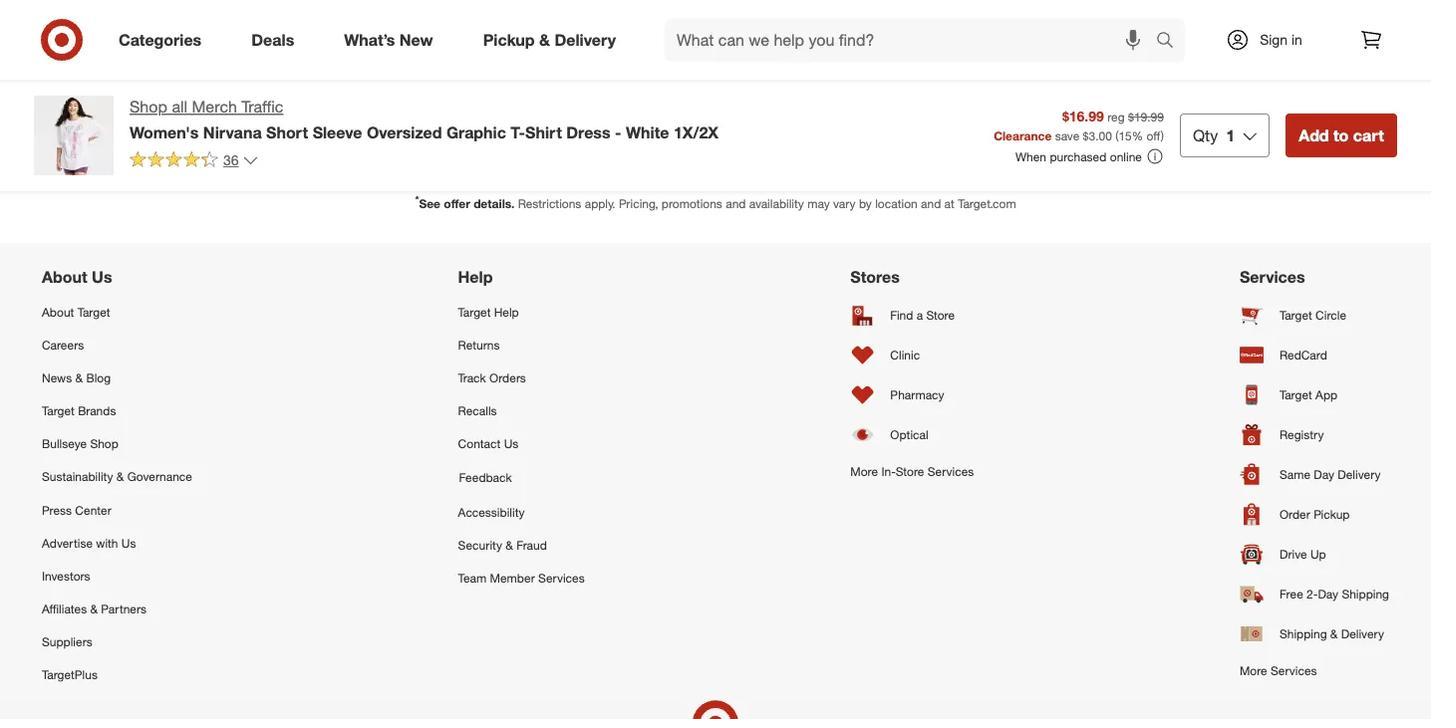 Task type: locate. For each thing, give the bounding box(es) containing it.
news & blog
[[42, 371, 111, 386]]

pharmacy link
[[851, 375, 974, 415]]

delivery up order pickup
[[1338, 468, 1381, 482]]

store for a
[[927, 308, 955, 323]]

pharmacy
[[891, 388, 945, 403]]

0 vertical spatial pickup
[[483, 30, 535, 49]]

sign in
[[1260, 31, 1303, 48]]

more inside more services link
[[1240, 664, 1268, 678]]

track
[[458, 371, 486, 386]]

a
[[917, 308, 923, 323]]

1 horizontal spatial more
[[1240, 664, 1268, 678]]

about up careers
[[42, 305, 74, 320]]

target for target brands
[[42, 404, 75, 419]]

delivery down free 2-day shipping
[[1342, 627, 1385, 642]]

team member services link
[[458, 562, 585, 595]]

$16.99 reg $19.99 clearance save $ 3.00 ( 15 % off )
[[994, 107, 1164, 143]]

& for affiliates
[[90, 602, 98, 617]]

0 horizontal spatial pickup
[[483, 30, 535, 49]]

0 vertical spatial about
[[42, 268, 87, 287]]

shop inside shop all merch traffic women's nirvana short sleeve oversized graphic t-shirt dress - white 1x/2x
[[130, 97, 167, 117]]

0 vertical spatial more
[[851, 464, 878, 479]]

target down "news"
[[42, 404, 75, 419]]

brands
[[78, 404, 116, 419]]

shop down brands
[[90, 437, 119, 452]]

delivery up dress
[[555, 30, 616, 49]]

deals link
[[235, 18, 319, 62]]

shipping up shipping & delivery
[[1342, 587, 1390, 602]]

0 vertical spatial store
[[927, 308, 955, 323]]

about
[[42, 268, 87, 287], [42, 305, 74, 320]]

feedback
[[459, 471, 512, 486]]

more down shipping & delivery link
[[1240, 664, 1268, 678]]

delivery inside shipping & delivery link
[[1342, 627, 1385, 642]]

What can we help you find? suggestions appear below search field
[[665, 18, 1162, 62]]

0 horizontal spatial store
[[896, 464, 925, 479]]

1 vertical spatial more
[[1240, 664, 1268, 678]]

oversized
[[367, 122, 442, 142]]

1 about from the top
[[42, 268, 87, 287]]

target up returns
[[458, 305, 491, 320]]

stores
[[851, 268, 900, 287]]

more left the in- in the right bottom of the page
[[851, 464, 878, 479]]

security & fraud link
[[458, 529, 585, 562]]

& for shipping
[[1331, 627, 1338, 642]]

None text field
[[678, 81, 896, 125]]

day right same
[[1314, 468, 1335, 482]]

accessibility link
[[458, 496, 585, 529]]

& for pickup
[[539, 30, 550, 49]]

1 horizontal spatial shop
[[130, 97, 167, 117]]

2 horizontal spatial us
[[504, 437, 519, 452]]

& for sustainability
[[116, 470, 124, 485]]

all
[[172, 97, 188, 117]]

location
[[876, 196, 918, 211]]

2 about from the top
[[42, 305, 74, 320]]

pickup right order
[[1314, 507, 1350, 522]]

off
[[1147, 128, 1161, 143]]

help up "returns" link
[[494, 305, 519, 320]]

target help link
[[458, 296, 585, 329]]

returns
[[458, 338, 500, 353]]

& left fraud
[[506, 538, 513, 553]]

1 horizontal spatial pickup
[[1314, 507, 1350, 522]]

security & fraud
[[458, 538, 547, 553]]

categories
[[119, 30, 202, 49]]

sustainability & governance
[[42, 470, 192, 485]]

1 vertical spatial about
[[42, 305, 74, 320]]

1 vertical spatial store
[[896, 464, 925, 479]]

& down free 2-day shipping
[[1331, 627, 1338, 642]]

us right contact
[[504, 437, 519, 452]]

same
[[1280, 468, 1311, 482]]

team member services
[[458, 571, 585, 586]]

0 vertical spatial help
[[458, 268, 493, 287]]

pickup right new
[[483, 30, 535, 49]]

about for about us
[[42, 268, 87, 287]]

0 vertical spatial us
[[92, 268, 112, 287]]

sign in link
[[1209, 18, 1334, 62]]

restrictions
[[518, 196, 582, 211]]

sign
[[1260, 31, 1288, 48]]

target left the app
[[1280, 388, 1313, 403]]

0 horizontal spatial us
[[92, 268, 112, 287]]

target left circle
[[1280, 308, 1313, 323]]

qty
[[1193, 126, 1219, 145]]

and left at
[[921, 196, 941, 211]]

about up 'about target'
[[42, 268, 87, 287]]

shipping & delivery
[[1280, 627, 1385, 642]]

shirt
[[526, 122, 562, 142]]

merch
[[192, 97, 237, 117]]

& right affiliates
[[90, 602, 98, 617]]

day
[[1314, 468, 1335, 482], [1319, 587, 1339, 602]]

more inside the more in-store services link
[[851, 464, 878, 479]]

2-
[[1307, 587, 1319, 602]]

target.com
[[958, 196, 1017, 211]]

-
[[615, 122, 622, 142]]

1
[[1227, 126, 1236, 145]]

track orders
[[458, 371, 526, 386]]

nirvana
[[203, 122, 262, 142]]

registry
[[1280, 428, 1324, 443]]

privacy policy link
[[1028, 93, 1114, 113]]

us up about target 'link'
[[92, 268, 112, 287]]

1 vertical spatial pickup
[[1314, 507, 1350, 522]]

0 horizontal spatial more
[[851, 464, 878, 479]]

3.00
[[1089, 128, 1113, 143]]

clinic link
[[851, 335, 974, 375]]

graphic
[[447, 122, 506, 142]]

pickup
[[483, 30, 535, 49], [1314, 507, 1350, 522]]

0 vertical spatial delivery
[[555, 30, 616, 49]]

bullseye shop
[[42, 437, 119, 452]]

target: expect more. pay less. image
[[436, 692, 996, 720]]

security
[[458, 538, 502, 553]]

target down about us
[[77, 305, 110, 320]]

0 horizontal spatial and
[[726, 196, 746, 211]]

2 vertical spatial us
[[122, 536, 136, 551]]

& up shirt
[[539, 30, 550, 49]]

us
[[92, 268, 112, 287], [504, 437, 519, 452], [122, 536, 136, 551]]

store right the a
[[927, 308, 955, 323]]

press
[[42, 503, 72, 518]]

shipping up more services link
[[1280, 627, 1328, 642]]

help up target help
[[458, 268, 493, 287]]

services down fraud
[[539, 571, 585, 586]]

& left "blog"
[[75, 371, 83, 386]]

1 vertical spatial us
[[504, 437, 519, 452]]

store down optical link
[[896, 464, 925, 479]]

and left availability
[[726, 196, 746, 211]]

about inside about target 'link'
[[42, 305, 74, 320]]

sustainability & governance link
[[42, 461, 192, 494]]

categories link
[[102, 18, 227, 62]]

& down bullseye shop link
[[116, 470, 124, 485]]

* see offer details. restrictions apply. pricing, promotions and availability may vary by location and at target.com
[[415, 193, 1017, 211]]

shipping
[[1342, 587, 1390, 602], [1280, 627, 1328, 642]]

drive up link
[[1240, 535, 1390, 575]]

contact us link
[[458, 428, 585, 461]]

targetplus
[[42, 668, 98, 683]]

2 vertical spatial delivery
[[1342, 627, 1385, 642]]

to
[[1334, 126, 1349, 145]]

by
[[859, 196, 872, 211]]

delivery inside same day delivery link
[[1338, 468, 1381, 482]]

services up target circle
[[1240, 268, 1306, 287]]

1 horizontal spatial help
[[494, 305, 519, 320]]

$16.99
[[1063, 107, 1105, 125]]

traffic
[[242, 97, 284, 117]]

delivery inside pickup & delivery link
[[555, 30, 616, 49]]

delivery for shipping & delivery
[[1342, 627, 1385, 642]]

1 vertical spatial delivery
[[1338, 468, 1381, 482]]

vary
[[834, 196, 856, 211]]

services down shipping & delivery link
[[1271, 664, 1318, 678]]

$19.99
[[1129, 109, 1164, 124]]

shop up women's
[[130, 97, 167, 117]]

careers
[[42, 338, 84, 353]]

orders
[[490, 371, 526, 386]]

0 vertical spatial shop
[[130, 97, 167, 117]]

what's new
[[344, 30, 433, 49]]

0 horizontal spatial shop
[[90, 437, 119, 452]]

clinic
[[891, 348, 920, 363]]

0 horizontal spatial shipping
[[1280, 627, 1328, 642]]

help
[[458, 268, 493, 287], [494, 305, 519, 320]]

0 horizontal spatial help
[[458, 268, 493, 287]]

0 vertical spatial shipping
[[1342, 587, 1390, 602]]

1 horizontal spatial us
[[122, 536, 136, 551]]

about for about target
[[42, 305, 74, 320]]

1 horizontal spatial and
[[921, 196, 941, 211]]

1 horizontal spatial store
[[927, 308, 955, 323]]

us right with
[[122, 536, 136, 551]]

privacy policy
[[1028, 94, 1114, 112]]

day right "free" on the bottom of page
[[1319, 587, 1339, 602]]

track orders link
[[458, 362, 585, 395]]

us for about us
[[92, 268, 112, 287]]

fraud
[[517, 538, 547, 553]]

(
[[1116, 128, 1119, 143]]



Task type: vqa. For each thing, say whether or not it's contained in the screenshot.
Orders
yes



Task type: describe. For each thing, give the bounding box(es) containing it.
2 and from the left
[[921, 196, 941, 211]]

offer
[[444, 196, 470, 211]]

short
[[266, 122, 308, 142]]

pickup & delivery link
[[466, 18, 641, 62]]

more in-store services
[[851, 464, 974, 479]]

bullseye
[[42, 437, 87, 452]]

sleeve
[[313, 122, 362, 142]]

1 and from the left
[[726, 196, 746, 211]]

affiliates & partners
[[42, 602, 147, 617]]

& for news
[[75, 371, 83, 386]]

cart
[[1354, 126, 1385, 145]]

1 vertical spatial help
[[494, 305, 519, 320]]

pickup & delivery
[[483, 30, 616, 49]]

free
[[1280, 587, 1304, 602]]

in-
[[882, 464, 896, 479]]

contact
[[458, 437, 501, 452]]

redcard link
[[1240, 335, 1390, 375]]

target for target circle
[[1280, 308, 1313, 323]]

services down optical link
[[928, 464, 974, 479]]

affiliates & partners link
[[42, 593, 192, 626]]

t-
[[511, 122, 526, 142]]

1 vertical spatial shop
[[90, 437, 119, 452]]

policy
[[1077, 94, 1114, 112]]

registry link
[[1240, 415, 1390, 455]]

press center
[[42, 503, 111, 518]]

target brands
[[42, 404, 116, 419]]

*
[[415, 193, 419, 206]]

new
[[400, 30, 433, 49]]

more services link
[[1240, 655, 1390, 688]]

image of women's nirvana short sleeve oversized graphic t-shirt dress - white 1x/2x image
[[34, 96, 114, 175]]

us for contact us
[[504, 437, 519, 452]]

pricing,
[[619, 196, 659, 211]]

more in-store services link
[[851, 455, 974, 488]]

up
[[1311, 547, 1327, 562]]

promotions
[[662, 196, 723, 211]]

what's new link
[[327, 18, 458, 62]]

add to cart
[[1299, 126, 1385, 145]]

drive
[[1280, 547, 1308, 562]]

target for target help
[[458, 305, 491, 320]]

bullseye shop link
[[42, 428, 192, 461]]

& for security
[[506, 538, 513, 553]]

partners
[[101, 602, 147, 617]]

find a store link
[[851, 296, 974, 335]]

1 horizontal spatial shipping
[[1342, 587, 1390, 602]]

find
[[891, 308, 914, 323]]

at
[[945, 196, 955, 211]]

target app
[[1280, 388, 1338, 403]]

same day delivery
[[1280, 468, 1381, 482]]

affiliates
[[42, 602, 87, 617]]

advertise
[[42, 536, 93, 551]]

news
[[42, 371, 72, 386]]

delivery for same day delivery
[[1338, 468, 1381, 482]]

about target link
[[42, 296, 192, 329]]

target circle
[[1280, 308, 1347, 323]]

target inside 'link'
[[77, 305, 110, 320]]

see
[[419, 196, 441, 211]]

find a store
[[891, 308, 955, 323]]

optical link
[[851, 415, 974, 455]]

)
[[1161, 128, 1164, 143]]

target help
[[458, 305, 519, 320]]

target brands link
[[42, 395, 192, 428]]

when
[[1016, 149, 1047, 164]]

1x/2x
[[674, 122, 719, 142]]

1 vertical spatial shipping
[[1280, 627, 1328, 642]]

sustainability
[[42, 470, 113, 485]]

suppliers link
[[42, 626, 192, 659]]

availability
[[750, 196, 804, 211]]

more for more services
[[1240, 664, 1268, 678]]

1 vertical spatial day
[[1319, 587, 1339, 602]]

governance
[[127, 470, 192, 485]]

free 2-day shipping link
[[1240, 575, 1390, 615]]

target circle link
[[1240, 296, 1390, 335]]

targetplus link
[[42, 659, 192, 692]]

same day delivery link
[[1240, 455, 1390, 495]]

%
[[1132, 128, 1144, 143]]

order
[[1280, 507, 1311, 522]]

target for target app
[[1280, 388, 1313, 403]]

what's
[[344, 30, 395, 49]]

advertise with us link
[[42, 527, 192, 560]]

press center link
[[42, 494, 192, 527]]

optical
[[891, 428, 929, 443]]

white
[[626, 122, 669, 142]]

store for in-
[[896, 464, 925, 479]]

investors link
[[42, 560, 192, 593]]

team
[[458, 571, 487, 586]]

about us
[[42, 268, 112, 287]]

0 vertical spatial day
[[1314, 468, 1335, 482]]

with
[[96, 536, 118, 551]]

delivery for pickup & delivery
[[555, 30, 616, 49]]

reg
[[1108, 109, 1125, 124]]

more for more in-store services
[[851, 464, 878, 479]]

free 2-day shipping
[[1280, 587, 1390, 602]]

apply.
[[585, 196, 616, 211]]

blog
[[86, 371, 111, 386]]

36 link
[[130, 150, 259, 173]]



